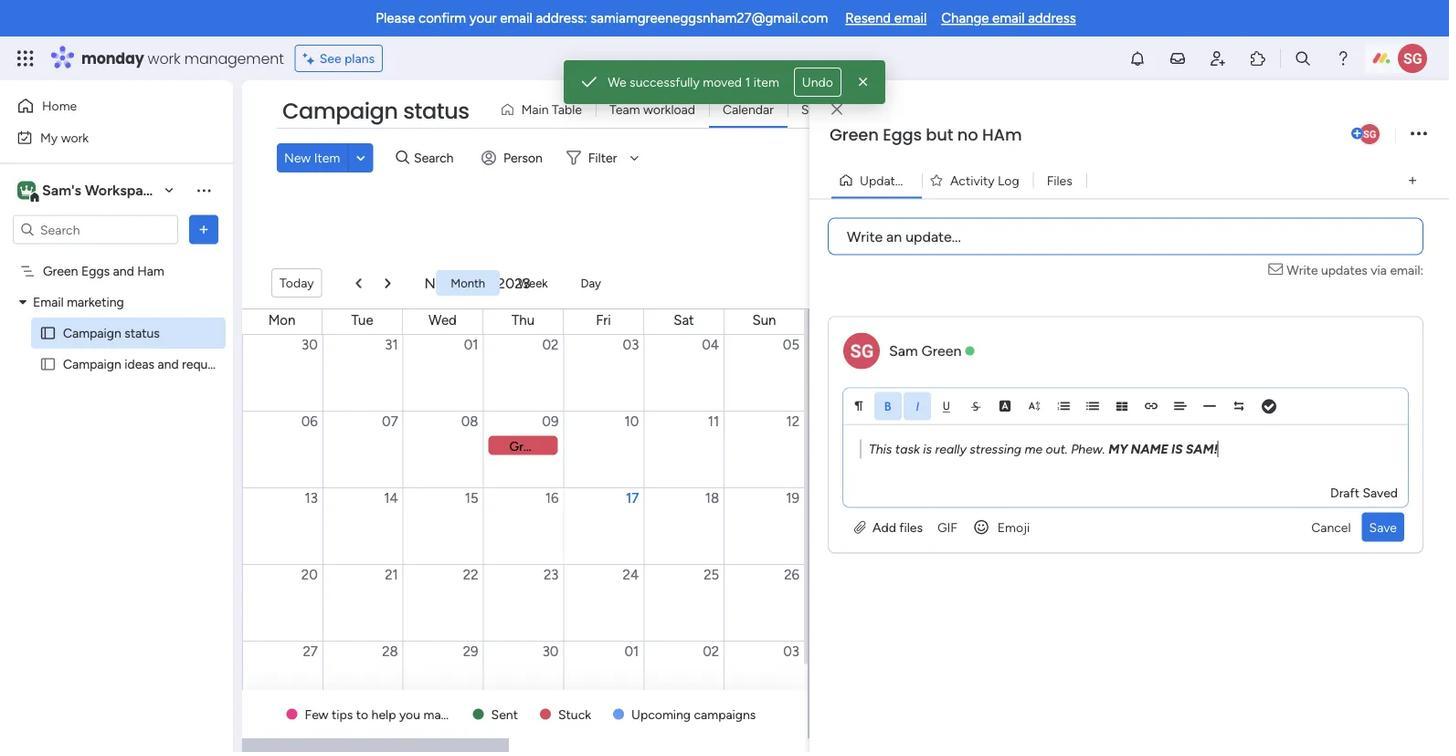 Task type: describe. For each thing, give the bounding box(es) containing it.
rtl ltr image
[[1233, 400, 1245, 413]]

alert containing we successfully moved 1 item
[[564, 60, 885, 104]]

eggs for but
[[883, 123, 922, 147]]

your
[[469, 10, 497, 26]]

caret down image
[[19, 296, 26, 309]]

save button
[[1362, 513, 1404, 542]]

see plans
[[320, 51, 375, 66]]

and for ideas
[[158, 357, 179, 372]]

resend email link
[[845, 10, 927, 26]]

write updates via email:
[[1287, 263, 1424, 278]]

mon
[[268, 312, 295, 329]]

my work button
[[11, 123, 196, 152]]

text color image
[[999, 400, 1011, 413]]

options image
[[195, 221, 213, 239]]

change email address link
[[941, 10, 1076, 26]]

campaign for campaign ideas and requests's public board icon
[[63, 357, 121, 372]]

help image
[[1334, 49, 1352, 68]]

align image
[[1174, 400, 1187, 413]]

resend email
[[845, 10, 927, 26]]

main
[[521, 102, 549, 117]]

emoji button
[[965, 513, 1037, 542]]

undo
[[802, 74, 833, 90]]

notifications image
[[1128, 49, 1147, 68]]

upcoming campaigns
[[631, 707, 756, 723]]

day
[[581, 276, 601, 290]]

﻿my
[[1108, 442, 1128, 457]]

underline image
[[940, 400, 953, 413]]

update...
[[906, 228, 961, 245]]

2 vertical spatial green
[[922, 343, 962, 360]]

bold image
[[882, 400, 895, 413]]

public board image for campaign ideas and requests
[[39, 356, 57, 373]]

2 workspace image from the left
[[20, 180, 33, 201]]

person button
[[474, 143, 554, 173]]

wed
[[429, 312, 457, 329]]

italic image
[[911, 400, 924, 413]]

change
[[941, 10, 989, 26]]

my
[[40, 130, 58, 145]]

&bull; bullets image
[[1086, 400, 1099, 413]]

campaign status inside 'campaign status' field
[[282, 96, 469, 127]]

add
[[873, 520, 896, 535]]

angle down image
[[356, 151, 365, 165]]

status inside field
[[403, 96, 469, 127]]

close image
[[831, 103, 842, 116]]

Search in workspace field
[[38, 219, 153, 240]]

campaign ideas and requests
[[63, 357, 231, 372]]

saved
[[1363, 485, 1398, 501]]

v2 search image
[[396, 148, 409, 168]]

is
[[923, 442, 932, 457]]

dapulse attachment image
[[854, 520, 866, 535]]

november
[[424, 275, 493, 292]]

work for monday
[[148, 48, 180, 69]]

chart
[[841, 102, 871, 117]]

resend
[[845, 10, 891, 26]]

write an update...
[[847, 228, 961, 245]]

cancel button
[[1304, 513, 1358, 542]]

files
[[1047, 173, 1072, 188]]

undo button
[[794, 68, 841, 97]]

address
[[1028, 10, 1076, 26]]

invite members image
[[1209, 49, 1227, 68]]

name
[[1131, 442, 1168, 457]]

is
[[1171, 442, 1183, 457]]

work for my
[[61, 130, 89, 145]]

monday
[[81, 48, 144, 69]]

1. numbers image
[[1057, 400, 1070, 413]]

ideas
[[125, 357, 154, 372]]

table image
[[1116, 400, 1128, 413]]

search everything image
[[1294, 49, 1312, 68]]

please confirm your email address: samiamgreeneggsnham27@gmail.com
[[376, 10, 828, 26]]

dapulse addbtn image
[[1351, 128, 1363, 140]]

new
[[284, 150, 311, 166]]

sent
[[491, 707, 518, 723]]

envelope o image
[[1269, 261, 1287, 280]]

monday work management
[[81, 48, 284, 69]]

but
[[926, 123, 953, 147]]

day link
[[566, 270, 616, 296]]

confirm
[[419, 10, 466, 26]]

link image
[[1145, 400, 1158, 413]]

email marketing
[[33, 295, 124, 310]]

email
[[33, 295, 64, 310]]

today button
[[271, 269, 322, 298]]

add files
[[870, 520, 923, 535]]

main table
[[521, 102, 582, 117]]

Campaign status field
[[278, 96, 474, 127]]

my work
[[40, 130, 89, 145]]

close image
[[854, 73, 872, 91]]

item
[[314, 150, 340, 166]]

gif
[[937, 520, 957, 535]]

1 horizontal spatial sam green image
[[1398, 44, 1427, 73]]

home button
[[11, 91, 196, 121]]

status
[[801, 102, 838, 117]]

campaign status inside list box
[[63, 326, 160, 341]]

files
[[899, 520, 923, 535]]

and for eggs
[[113, 264, 134, 279]]

calendar
[[723, 102, 774, 117]]

add view image
[[1409, 174, 1416, 187]]

sam's
[[42, 182, 81, 199]]

activity log
[[950, 173, 1019, 188]]

calendar button
[[709, 95, 787, 124]]

updates / 1 button
[[831, 166, 925, 195]]

campaign inside field
[[282, 96, 398, 127]]

options image
[[1411, 122, 1427, 147]]

email for change email address
[[992, 10, 1025, 26]]

2 list arrow image from the left
[[385, 278, 391, 289]]

activity
[[950, 173, 995, 188]]

workspace
[[85, 182, 159, 199]]

new item button
[[277, 143, 347, 173]]

an
[[886, 228, 902, 245]]

workspace options image
[[195, 181, 213, 199]]

out.
[[1046, 442, 1068, 457]]

ham
[[137, 264, 164, 279]]

fri
[[596, 312, 611, 329]]

see
[[320, 51, 341, 66]]

2023
[[497, 275, 531, 292]]

1 vertical spatial sam green image
[[1358, 122, 1382, 146]]

filter
[[588, 150, 617, 166]]

please
[[376, 10, 415, 26]]



Task type: vqa. For each thing, say whether or not it's contained in the screenshot.
rightmost TO
no



Task type: locate. For each thing, give the bounding box(es) containing it.
write left an at the top right of the page
[[847, 228, 883, 245]]

inbox image
[[1169, 49, 1187, 68]]

1 vertical spatial and
[[158, 357, 179, 372]]

draft saved
[[1330, 485, 1398, 501]]

1 vertical spatial public board image
[[39, 356, 57, 373]]

eggs for and
[[81, 264, 110, 279]]

email
[[500, 10, 532, 26], [894, 10, 927, 26], [992, 10, 1025, 26]]

change email address
[[941, 10, 1076, 26]]

stuck
[[558, 707, 591, 723]]

sam's workspace
[[42, 182, 159, 199]]

sam green image left options image
[[1358, 122, 1382, 146]]

1 vertical spatial status
[[125, 326, 160, 341]]

0 vertical spatial campaign
[[282, 96, 398, 127]]

work right monday
[[148, 48, 180, 69]]

workspace selection element
[[17, 180, 161, 203]]

1 horizontal spatial write
[[1287, 263, 1318, 278]]

3 email from the left
[[992, 10, 1025, 26]]

cancel
[[1311, 520, 1351, 535]]

email right change
[[992, 10, 1025, 26]]

home
[[42, 98, 77, 114]]

strikethrough image
[[969, 400, 982, 413]]

save
[[1369, 520, 1397, 535]]

1 vertical spatial 1
[[919, 173, 925, 188]]

write for write an update...
[[847, 228, 883, 245]]

requests
[[182, 357, 231, 372]]

plans
[[344, 51, 375, 66]]

0 horizontal spatial eggs
[[81, 264, 110, 279]]

green for green eggs but no ham
[[830, 123, 879, 147]]

marketing
[[67, 295, 124, 310]]

moved
[[703, 74, 742, 90]]

format image
[[852, 400, 865, 413]]

0 vertical spatial status
[[403, 96, 469, 127]]

green eggs but no ham
[[830, 123, 1022, 147]]

updates / 1
[[860, 173, 925, 188]]

write for write updates via email:
[[1287, 263, 1318, 278]]

0 vertical spatial green
[[830, 123, 879, 147]]

team workload
[[609, 102, 695, 117]]

1 right /
[[919, 173, 925, 188]]

1 vertical spatial green
[[43, 264, 78, 279]]

list arrow image left november
[[385, 278, 391, 289]]

list arrow image
[[356, 278, 361, 289], [385, 278, 391, 289]]

team
[[609, 102, 640, 117]]

email right resend
[[894, 10, 927, 26]]

eggs inside field
[[883, 123, 922, 147]]

1 horizontal spatial eggs
[[883, 123, 922, 147]]

sam green link
[[889, 343, 962, 360]]

checklist image
[[1262, 400, 1276, 413]]

1 workspace image from the left
[[17, 180, 36, 201]]

status up the search field
[[403, 96, 469, 127]]

1 list arrow image from the left
[[356, 278, 361, 289]]

0 horizontal spatial email
[[500, 10, 532, 26]]

green up email
[[43, 264, 78, 279]]

team workload button
[[596, 95, 709, 124]]

email for resend email
[[894, 10, 927, 26]]

email:
[[1390, 263, 1424, 278]]

week
[[518, 276, 548, 290]]

campaign
[[282, 96, 398, 127], [63, 326, 121, 341], [63, 357, 121, 372]]

0 vertical spatial work
[[148, 48, 180, 69]]

0 vertical spatial eggs
[[883, 123, 922, 147]]

ham
[[982, 123, 1022, 147]]

0 horizontal spatial 1
[[745, 74, 750, 90]]

status up ideas
[[125, 326, 160, 341]]

log
[[998, 173, 1019, 188]]

1 left item
[[745, 74, 750, 90]]

green for green eggs and ham
[[43, 264, 78, 279]]

sam green image
[[1398, 44, 1427, 73], [1358, 122, 1382, 146]]

write an update... button
[[828, 218, 1424, 255]]

status chart
[[801, 102, 871, 117]]

﻿this
[[869, 442, 892, 457]]

Search field
[[409, 145, 464, 171]]

1 horizontal spatial status
[[403, 96, 469, 127]]

1 horizontal spatial 1
[[919, 173, 925, 188]]

public board image
[[39, 325, 57, 342], [39, 356, 57, 373]]

apps image
[[1249, 49, 1267, 68]]

email right your
[[500, 10, 532, 26]]

Green Eggs but no HAm field
[[825, 123, 1348, 147]]

workspace image
[[17, 180, 36, 201], [20, 180, 33, 201]]

0 horizontal spatial campaign status
[[63, 326, 160, 341]]

0 horizontal spatial green
[[43, 264, 78, 279]]

size image
[[1028, 400, 1041, 413]]

green inside list box
[[43, 264, 78, 279]]

main table button
[[493, 95, 596, 124]]

1 horizontal spatial work
[[148, 48, 180, 69]]

1 horizontal spatial list arrow image
[[385, 278, 391, 289]]

sun
[[752, 312, 776, 329]]

gif button
[[930, 513, 965, 542]]

really
[[935, 442, 966, 457]]

select product image
[[16, 49, 35, 68]]

month
[[451, 276, 485, 290]]

0 vertical spatial and
[[113, 264, 134, 279]]

thu
[[512, 312, 535, 329]]

and right ideas
[[158, 357, 179, 372]]

0 vertical spatial campaign status
[[282, 96, 469, 127]]

/
[[911, 173, 916, 188]]

0 horizontal spatial status
[[125, 326, 160, 341]]

campaign down marketing
[[63, 326, 121, 341]]

person
[[503, 150, 543, 166]]

2 email from the left
[[894, 10, 927, 26]]

1 horizontal spatial campaign status
[[282, 96, 469, 127]]

via
[[1371, 263, 1387, 278]]

1 vertical spatial eggs
[[81, 264, 110, 279]]

list box containing green eggs and ham
[[0, 252, 233, 627]]

work right the my
[[61, 130, 89, 145]]

eggs left 'but'
[[883, 123, 922, 147]]

campaign status
[[282, 96, 469, 127], [63, 326, 160, 341]]

upcoming
[[631, 707, 691, 723]]

2 horizontal spatial email
[[992, 10, 1025, 26]]

0 vertical spatial write
[[847, 228, 883, 245]]

1 public board image from the top
[[39, 325, 57, 342]]

2 public board image from the top
[[39, 356, 57, 373]]

1 horizontal spatial and
[[158, 357, 179, 372]]

0 horizontal spatial write
[[847, 228, 883, 245]]

arrow down image
[[623, 147, 645, 169]]

updates
[[860, 173, 908, 188]]

address:
[[536, 10, 587, 26]]

2 horizontal spatial green
[[922, 343, 962, 360]]

november 2023
[[424, 275, 531, 292]]

list box
[[0, 252, 233, 627]]

0 vertical spatial public board image
[[39, 325, 57, 342]]

1 inside button
[[919, 173, 925, 188]]

sam
[[889, 343, 918, 360]]

campaign status up angle down icon
[[282, 96, 469, 127]]

sam!
[[1186, 442, 1218, 457]]

0 horizontal spatial sam green image
[[1358, 122, 1382, 146]]

table
[[552, 102, 582, 117]]

0 horizontal spatial list arrow image
[[356, 278, 361, 289]]

1 vertical spatial campaign status
[[63, 326, 160, 341]]

eggs up marketing
[[81, 264, 110, 279]]

draft
[[1330, 485, 1360, 501]]

campaign for public board icon corresponding to campaign status
[[63, 326, 121, 341]]

0 horizontal spatial work
[[61, 130, 89, 145]]

2 vertical spatial campaign
[[63, 357, 121, 372]]

work inside "button"
[[61, 130, 89, 145]]

1 horizontal spatial email
[[894, 10, 927, 26]]

green down the chart
[[830, 123, 879, 147]]

public board image for campaign status
[[39, 325, 57, 342]]

tue
[[351, 312, 373, 329]]

0 vertical spatial 1
[[745, 74, 750, 90]]

list arrow image up tue
[[356, 278, 361, 289]]

and left ham
[[113, 264, 134, 279]]

see plans button
[[295, 45, 383, 72]]

activity log button
[[922, 166, 1033, 195]]

we
[[608, 74, 626, 90]]

task
[[895, 442, 920, 457]]

campaign left ideas
[[63, 357, 121, 372]]

﻿phew. ﻿﻿﻿
[[1071, 442, 1108, 457]]

﻿this task is really stressing me out. ﻿phew. ﻿﻿﻿ ﻿my name is sam!
[[869, 442, 1218, 457]]

status chart button
[[787, 95, 885, 124]]

successfully
[[630, 74, 700, 90]]

0 vertical spatial sam green image
[[1398, 44, 1427, 73]]

and
[[113, 264, 134, 279], [158, 357, 179, 372]]

write inside button
[[847, 228, 883, 245]]

write left updates
[[1287, 263, 1318, 278]]

green right sam
[[922, 343, 962, 360]]

green eggs and ham
[[43, 264, 164, 279]]

green inside field
[[830, 123, 879, 147]]

updates
[[1321, 263, 1368, 278]]

1 vertical spatial write
[[1287, 263, 1318, 278]]

0 horizontal spatial and
[[113, 264, 134, 279]]

no
[[957, 123, 978, 147]]

1 email from the left
[[500, 10, 532, 26]]

week link
[[504, 270, 562, 296]]

campaign status down marketing
[[63, 326, 160, 341]]

me
[[1025, 442, 1043, 457]]

sam's workspace button
[[13, 175, 182, 206]]

alert
[[564, 60, 885, 104]]

sam green image right help image
[[1398, 44, 1427, 73]]

1 vertical spatial work
[[61, 130, 89, 145]]

today
[[280, 275, 314, 291]]

1 horizontal spatial green
[[830, 123, 879, 147]]

work
[[148, 48, 180, 69], [61, 130, 89, 145]]

line image
[[1203, 400, 1216, 413]]

1 vertical spatial campaign
[[63, 326, 121, 341]]

filter button
[[559, 143, 645, 173]]

campaign up item
[[282, 96, 398, 127]]

samiamgreeneggsnham27@gmail.com
[[591, 10, 828, 26]]

campaigns
[[694, 707, 756, 723]]



